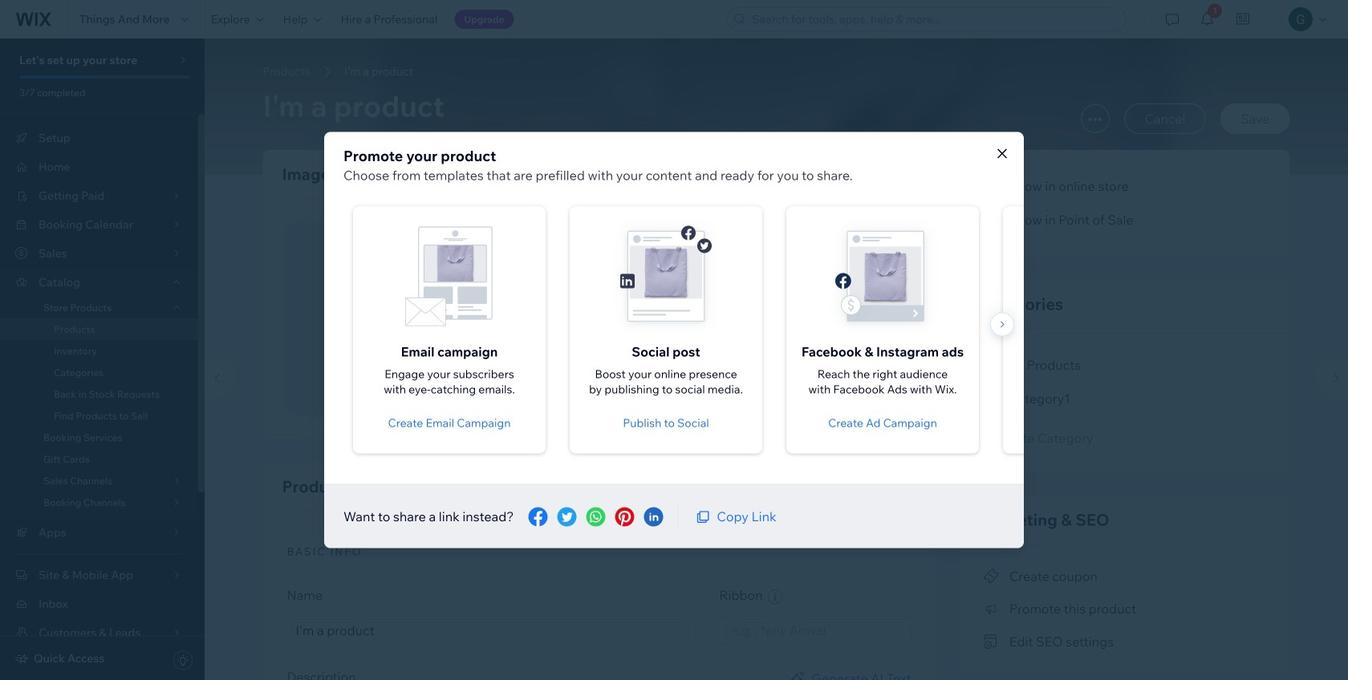 Task type: locate. For each thing, give the bounding box(es) containing it.
form
[[197, 39, 1348, 681]]

Add a product name text field
[[287, 616, 695, 645]]

promote coupon image
[[984, 569, 1000, 584]]

list
[[324, 200, 1225, 460]]

sidebar element
[[0, 39, 205, 681]]

Select box search field
[[732, 617, 899, 644]]



Task type: describe. For each thing, give the bounding box(es) containing it.
seo settings image
[[984, 635, 1000, 650]]

Search for tools, apps, help & more... field
[[747, 8, 1121, 30]]

promote image
[[984, 602, 1000, 617]]



